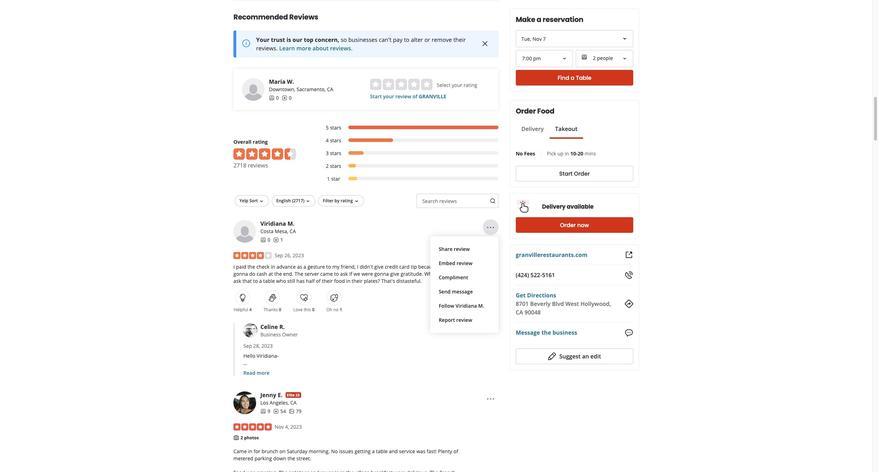 Task type: locate. For each thing, give the bounding box(es) containing it.
16 review v2 image for maria
[[282, 95, 287, 101]]

end.
[[283, 270, 293, 277]]

0 vertical spatial no
[[516, 150, 523, 157]]

1 vertical spatial menu image
[[486, 394, 495, 403]]

1 stars from the top
[[330, 124, 341, 131]]

will up the soon.
[[429, 367, 437, 373]]

2 down 3
[[326, 162, 329, 169]]

2 stars
[[326, 162, 341, 169]]

0 inside reviews element
[[289, 94, 292, 101]]

plates?
[[364, 277, 380, 284]]

1 inside reviews element
[[280, 236, 283, 243]]

1 vertical spatial friends element
[[261, 236, 270, 243]]

maria
[[269, 78, 286, 85]]

2 vertical spatial friends element
[[261, 408, 270, 415]]

your up completely
[[307, 367, 318, 373]]

now
[[577, 221, 589, 229]]

1 vertical spatial table
[[376, 448, 388, 455]]

we are sorry to hear about your experience at our west hollywood location. we will be reaching out directly since the servers actions is completely unacceptable to us. i will be messaging you soon.
[[243, 367, 493, 380]]

1 vertical spatial 4
[[249, 307, 252, 313]]

rating element
[[370, 79, 433, 90]]

menu image down directly
[[486, 394, 495, 403]]

stars right 5
[[330, 124, 341, 131]]

was left 'fast!'
[[417, 448, 426, 455]]

find
[[558, 74, 570, 82]]

24 info v2 image
[[242, 39, 251, 48]]

is inside info alert
[[287, 36, 291, 44]]

we up since
[[243, 367, 251, 373]]

at right cash
[[269, 270, 273, 277]]

be up the soon.
[[438, 367, 444, 373]]

1 vertical spatial reviews
[[440, 198, 457, 204]]

16 friends v2 image down costa
[[261, 237, 266, 243]]

2 vertical spatial order
[[560, 221, 576, 229]]

reviews. inside 'so businesses can't pay to alter or remove their reviews.'
[[256, 44, 278, 52]]

order for food
[[516, 106, 536, 116]]

reviews. down "so"
[[330, 44, 353, 52]]

0 horizontal spatial reviews
[[248, 161, 268, 169]]

friends element down costa
[[261, 236, 270, 243]]

1 gonna from the left
[[234, 270, 248, 277]]

order left the food
[[516, 106, 536, 116]]

1 vertical spatial is
[[301, 374, 305, 380]]

menu
[[430, 236, 499, 333]]

0 vertical spatial 2
[[326, 162, 329, 169]]

2 horizontal spatial 1
[[340, 307, 342, 313]]

1 vertical spatial west
[[361, 367, 372, 373]]

0 vertical spatial 1
[[327, 175, 330, 182]]

filter reviews by 3 stars rating element
[[319, 150, 499, 157]]

order
[[516, 106, 536, 116], [574, 169, 590, 178], [560, 221, 576, 229]]

compliment
[[439, 274, 468, 281]]

rating
[[464, 82, 477, 88], [253, 138, 268, 145], [341, 198, 353, 204]]

4 right helpful
[[249, 307, 252, 313]]

16 chevron down v2 image inside filter by rating dropdown button
[[354, 198, 359, 204]]

1 horizontal spatial m.
[[478, 302, 484, 309]]

1 horizontal spatial table
[[376, 448, 388, 455]]

because
[[418, 263, 438, 270]]

reviews element containing 1
[[273, 236, 283, 243]]

to left us.
[[365, 374, 370, 380]]

16 chevron down v2 image inside english (2717) dropdown button
[[305, 198, 311, 204]]

1 vertical spatial our
[[352, 367, 360, 373]]

will down hollywood
[[382, 374, 390, 380]]

0 vertical spatial your
[[452, 82, 463, 88]]

filter reviews by 1 star rating element
[[319, 175, 499, 182]]

10-
[[571, 150, 578, 157]]

0 vertical spatial more
[[297, 44, 311, 52]]

out
[[467, 367, 475, 373]]

delivery for delivery
[[522, 125, 544, 133]]

blvd
[[552, 300, 564, 308]]

order left now
[[560, 221, 576, 229]]

0 vertical spatial about
[[313, 44, 329, 52]]

friends element for viridiana
[[261, 236, 270, 243]]

2 16 friends v2 image from the top
[[261, 408, 266, 414]]

rating inside filter by rating dropdown button
[[341, 198, 353, 204]]

1 horizontal spatial 16 chevron down v2 image
[[305, 198, 311, 204]]

card
[[399, 263, 410, 270]]

m. up mesa,
[[288, 220, 295, 227]]

2 inside filter reviews by 2 stars rating element
[[326, 162, 329, 169]]

menu image
[[486, 223, 495, 232], [486, 394, 495, 403]]

more
[[297, 44, 311, 52], [257, 369, 270, 376]]

1 horizontal spatial you
[[452, 270, 460, 277]]

friend,
[[341, 263, 356, 270]]

1 horizontal spatial 1
[[327, 175, 330, 182]]

delivery left available
[[542, 202, 566, 211]]

learn
[[279, 44, 295, 52]]

1 vertical spatial be
[[391, 374, 397, 380]]

(0 reactions) element right this
[[312, 307, 315, 313]]

their down came
[[322, 277, 333, 284]]

m.
[[288, 220, 295, 227], [478, 302, 484, 309]]

0 horizontal spatial give
[[374, 263, 384, 270]]

of right the half
[[316, 277, 321, 284]]

ca down 8701 at the bottom of the page
[[516, 308, 523, 316]]

1 horizontal spatial more
[[297, 44, 311, 52]]

celine r. business owner
[[261, 323, 298, 338]]

report
[[439, 316, 455, 323]]

about up actions
[[292, 367, 306, 373]]

m. inside "button"
[[478, 302, 484, 309]]

message the business button
[[516, 328, 577, 337]]

1 horizontal spatial was
[[441, 263, 450, 270]]

1 vertical spatial about
[[292, 367, 306, 373]]

menu inside recommended reviews element
[[430, 236, 499, 333]]

none radio inside recommended reviews element
[[396, 79, 407, 90]]

friends element down los
[[261, 408, 270, 415]]

1 horizontal spatial (0 reactions) element
[[312, 307, 315, 313]]

0 horizontal spatial we
[[243, 367, 251, 373]]

1 horizontal spatial we
[[421, 367, 428, 373]]

m. inside viridiana m. costa mesa, ca
[[288, 220, 295, 227]]

start down up
[[559, 169, 573, 178]]

3 stars from the top
[[330, 150, 341, 156]]

0 down "downtown,"
[[289, 94, 292, 101]]

a right getting in the left of the page
[[372, 448, 375, 455]]

m. down send message button
[[478, 302, 484, 309]]

16 chevron down v2 image
[[259, 198, 264, 204], [305, 198, 311, 204], [354, 198, 359, 204]]

order down 20 in the top of the page
[[574, 169, 590, 178]]

522-
[[531, 271, 542, 279]]

1 vertical spatial of
[[316, 277, 321, 284]]

1 horizontal spatial our
[[352, 367, 360, 373]]

2 vertical spatial reviews element
[[273, 408, 286, 415]]

oh
[[326, 307, 332, 313]]

Select a date text field
[[516, 30, 634, 47]]

table down cash
[[263, 277, 275, 284]]

came in for brunch on saturday morning. no issues getting a table and service was fast! plenty of metered parking down the street.
[[234, 448, 458, 462]]

reviews. down your at the top left of the page
[[256, 44, 278, 52]]

west up us.
[[361, 367, 372, 373]]

can't
[[379, 36, 392, 44]]

viridiana up costa
[[261, 220, 286, 227]]

0 vertical spatial 2023
[[293, 252, 304, 259]]

1 horizontal spatial no
[[516, 150, 523, 157]]

you
[[452, 270, 460, 277], [424, 374, 433, 380]]

28,
[[253, 342, 260, 349]]

0 vertical spatial will
[[429, 367, 437, 373]]

angeles,
[[270, 399, 289, 406]]

that's
[[381, 277, 395, 284]]

0 horizontal spatial (0 reactions) element
[[279, 307, 281, 313]]

suggest an edit
[[560, 352, 601, 360]]

1 vertical spatial rating
[[253, 138, 268, 145]]

0 vertical spatial you
[[452, 270, 460, 277]]

give left credit
[[374, 263, 384, 270]]

reviews element for maria
[[282, 94, 292, 101]]

0 horizontal spatial their
[[322, 277, 333, 284]]

2 horizontal spatial your
[[452, 82, 463, 88]]

your right select
[[452, 82, 463, 88]]

0 horizontal spatial rating
[[253, 138, 268, 145]]

thanks
[[264, 307, 278, 313]]

0 horizontal spatial sep
[[243, 342, 252, 349]]

i paid the check in advance as a gesture to my friend, i didn't give credit card tip because i was gonna do cash at the end. the server came to ask if we were gonna give gratitude. why would you ask that to a table who still has half of their food in their plates? that's distasteful.
[[234, 263, 460, 284]]

down
[[273, 455, 286, 462]]

16 chevron down v2 image right the (2717)
[[305, 198, 311, 204]]

2718
[[234, 161, 247, 169]]

0 horizontal spatial will
[[382, 374, 390, 380]]

would
[[436, 270, 450, 277]]

0 horizontal spatial m.
[[288, 220, 295, 227]]

ca for w.
[[327, 86, 333, 93]]

ask left the if
[[340, 270, 348, 277]]

reviews element down angeles,
[[273, 408, 286, 415]]

friends element down "downtown,"
[[269, 94, 279, 101]]

16 camera v2 image
[[234, 435, 239, 440]]

1 reviews. from the left
[[256, 44, 278, 52]]

of left granville
[[413, 93, 418, 100]]

their down "we"
[[352, 277, 363, 284]]

24 phone v2 image
[[625, 271, 634, 279]]

reviews element containing 0
[[282, 94, 292, 101]]

were
[[362, 270, 373, 277]]

reviews element containing 54
[[273, 408, 286, 415]]

0 for friends element related to viridiana
[[268, 236, 270, 243]]

and
[[389, 448, 398, 455]]

review up embed review button
[[454, 246, 470, 252]]

(2717)
[[292, 198, 305, 204]]

start inside recommended reviews element
[[370, 93, 382, 100]]

hear
[[280, 367, 291, 373]]

gonna up that's on the bottom left of the page
[[374, 270, 389, 277]]

1 horizontal spatial at
[[346, 367, 350, 373]]

directions
[[527, 291, 556, 299]]

16 review v2 image left 54
[[273, 408, 279, 414]]

  text field
[[417, 194, 499, 208]]

was up would
[[441, 263, 450, 270]]

photos
[[244, 435, 259, 441]]

0 horizontal spatial viridiana
[[261, 220, 286, 227]]

i up "we"
[[357, 263, 359, 270]]

2 menu image from the top
[[486, 394, 495, 403]]

friends element containing 9
[[261, 408, 270, 415]]

friends element
[[269, 94, 279, 101], [261, 236, 270, 243], [261, 408, 270, 415]]

1
[[327, 175, 330, 182], [280, 236, 283, 243], [340, 307, 342, 313]]

reviews element down "downtown,"
[[282, 94, 292, 101]]

1 right no
[[340, 307, 342, 313]]

rating for select your rating
[[464, 82, 477, 88]]

viridiana inside follow viridiana m. "button"
[[456, 302, 477, 309]]

half
[[306, 277, 315, 284]]

food
[[334, 277, 345, 284]]

oh no 1
[[326, 307, 342, 313]]

(0 reactions) element right thanks in the left of the page
[[279, 307, 281, 313]]

recommended
[[234, 12, 288, 22]]

you inside i paid the check in advance as a gesture to my friend, i didn't give credit card tip because i was gonna do cash at the end. the server came to ask if we were gonna give gratitude. why would you ask that to a table who still has half of their food in their plates? that's distasteful.
[[452, 270, 460, 277]]

make a reservation
[[516, 15, 584, 24]]

ca inside maria w. downtown, sacramento, ca
[[327, 86, 333, 93]]

16 chevron down v2 image for english (2717)
[[305, 198, 311, 204]]

0 right thanks in the left of the page
[[279, 307, 281, 313]]

0 horizontal spatial gonna
[[234, 270, 248, 277]]

1 vertical spatial 1
[[280, 236, 283, 243]]

viridiana-
[[257, 352, 279, 359]]

at inside we are sorry to hear about your experience at our west hollywood location. we will be reaching out directly since the servers actions is completely unacceptable to us. i will be messaging you soon.
[[346, 367, 350, 373]]

(0 reactions) element for love this 0
[[312, 307, 315, 313]]

1 16 friends v2 image from the top
[[261, 237, 266, 243]]

1 for 1 star
[[327, 175, 330, 182]]

16 friends v2 image left 9
[[261, 408, 266, 414]]

review for share
[[454, 246, 470, 252]]

16 chevron down v2 image right sort
[[259, 198, 264, 204]]

at up 'unacceptable' at the bottom left
[[346, 367, 350, 373]]

2023 up viridiana-
[[262, 342, 273, 349]]

ask left that
[[234, 277, 241, 284]]

1 16 chevron down v2 image from the left
[[259, 198, 264, 204]]

tab list
[[516, 125, 583, 139]]

ca inside get directions 8701 beverly blvd west hollywood, ca 90048
[[516, 308, 523, 316]]

16 review v2 image
[[282, 95, 287, 101], [273, 237, 279, 243], [273, 408, 279, 414]]

0 horizontal spatial is
[[287, 36, 291, 44]]

order now
[[560, 221, 589, 229]]

our left "top"
[[293, 36, 302, 44]]

3 16 chevron down v2 image from the left
[[354, 198, 359, 204]]

2023 right 4,
[[291, 423, 302, 430]]

1 vertical spatial give
[[390, 270, 400, 277]]

filter reviews by 4 stars rating element
[[319, 137, 499, 144]]

reviews element
[[282, 94, 292, 101], [273, 236, 283, 243], [273, 408, 286, 415]]

2 vertical spatial rating
[[341, 198, 353, 204]]

you left the soon.
[[424, 374, 433, 380]]

0 vertical spatial 16 friends v2 image
[[261, 237, 266, 243]]

1 horizontal spatial reviews.
[[330, 44, 353, 52]]

messaging
[[398, 374, 423, 380]]

2 right 16 camera v2 icon
[[241, 435, 243, 441]]

1 horizontal spatial give
[[390, 270, 400, 277]]

review down 'share review' button
[[457, 260, 473, 266]]

pick up in 10-20 mins
[[547, 150, 596, 157]]

menu containing share review
[[430, 236, 499, 333]]

a
[[537, 15, 542, 24], [571, 74, 575, 82], [304, 263, 306, 270], [259, 277, 262, 284], [372, 448, 375, 455]]

distasteful.
[[396, 277, 422, 284]]

review inside button
[[454, 246, 470, 252]]

start
[[370, 93, 382, 100], [559, 169, 573, 178]]

embed
[[439, 260, 455, 266]]

unacceptable
[[333, 374, 364, 380]]

give
[[374, 263, 384, 270], [390, 270, 400, 277]]

ca inside viridiana m. costa mesa, ca
[[290, 228, 296, 235]]

hello viridiana-
[[243, 352, 279, 359]]

0 vertical spatial reviews element
[[282, 94, 292, 101]]

delivery for delivery available
[[542, 202, 566, 211]]

1 vertical spatial 16 friends v2 image
[[261, 408, 266, 414]]

no left "fees"
[[516, 150, 523, 157]]

9
[[268, 408, 270, 414]]

photo of maria w. image
[[242, 78, 265, 101]]

reviews right search at top left
[[440, 198, 457, 204]]

still
[[287, 277, 295, 284]]

0 horizontal spatial your
[[307, 367, 318, 373]]

came
[[320, 270, 333, 277]]

1 horizontal spatial gonna
[[374, 270, 389, 277]]

1 horizontal spatial sep
[[275, 252, 283, 259]]

8701
[[516, 300, 529, 308]]

send
[[439, 288, 451, 295]]

1 horizontal spatial 4
[[326, 137, 329, 144]]

completely
[[306, 374, 332, 380]]

hello
[[243, 352, 255, 359]]

1 horizontal spatial reviews
[[440, 198, 457, 204]]

reviews.
[[256, 44, 278, 52], [330, 44, 353, 52]]

start for start order
[[559, 169, 573, 178]]

a right make
[[537, 15, 542, 24]]

in down the if
[[346, 277, 351, 284]]

give down credit
[[390, 270, 400, 277]]

west right blvd
[[566, 300, 579, 308]]

elite
[[287, 392, 295, 397]]

service
[[399, 448, 415, 455]]

None radio
[[396, 79, 407, 90]]

the down "saturday"
[[288, 455, 295, 462]]

2023 right '26,'
[[293, 252, 304, 259]]

ca down elite 23 link
[[290, 399, 297, 406]]

pay
[[393, 36, 403, 44]]

1 vertical spatial sep
[[243, 342, 252, 349]]

west
[[566, 300, 579, 308], [361, 367, 372, 373]]

16 chevron down v2 image for filter by rating
[[354, 198, 359, 204]]

available
[[567, 202, 594, 211]]

i right us.
[[379, 374, 381, 380]]

your for start
[[383, 93, 394, 100]]

16 friends v2 image for jenny e.
[[261, 408, 266, 414]]

order for now
[[560, 221, 576, 229]]

i
[[234, 263, 235, 270], [357, 263, 359, 270], [439, 263, 440, 270], [379, 374, 381, 380]]

2 vertical spatial your
[[307, 367, 318, 373]]

0 horizontal spatial 2
[[241, 435, 243, 441]]

0 vertical spatial 16 review v2 image
[[282, 95, 287, 101]]

4 star rating image
[[234, 252, 272, 259]]

2 for 2 stars
[[326, 162, 329, 169]]

filter
[[323, 198, 334, 204]]

1 horizontal spatial 2
[[326, 162, 329, 169]]

find a table link
[[516, 70, 634, 86]]

at inside i paid the check in advance as a gesture to my friend, i didn't give credit card tip because i was gonna do cash at the end. the server came to ask if we were gonna give gratitude. why would you ask that to a table who still has half of their food in their plates? that's distasteful.
[[269, 270, 273, 277]]

2 horizontal spatial their
[[454, 36, 466, 44]]

more inside info alert
[[297, 44, 311, 52]]

5 stars
[[326, 124, 341, 131]]

2 stars from the top
[[330, 137, 341, 144]]

16 chevron down v2 image inside yelp sort popup button
[[259, 198, 264, 204]]

the down are
[[257, 374, 264, 380]]

0 horizontal spatial 16 chevron down v2 image
[[259, 198, 264, 204]]

you inside we are sorry to hear about your experience at our west hollywood location. we will be reaching out directly since the servers actions is completely unacceptable to us. i will be messaging you soon.
[[424, 374, 433, 380]]

reviews element for viridiana
[[273, 236, 283, 243]]

sep left the 28,
[[243, 342, 252, 349]]

didn't
[[360, 263, 373, 270]]

(0 reactions) element
[[279, 307, 281, 313], [312, 307, 315, 313]]

table left and
[[376, 448, 388, 455]]

you down embed review on the bottom of the page
[[452, 270, 460, 277]]

gonna down 'paid'
[[234, 270, 248, 277]]

start down rating element
[[370, 93, 382, 100]]

0 vertical spatial delivery
[[522, 125, 544, 133]]

1 vertical spatial delivery
[[542, 202, 566, 211]]

1 down mesa,
[[280, 236, 283, 243]]

info alert
[[234, 30, 499, 57]]

4 up 3
[[326, 137, 329, 144]]

1 horizontal spatial be
[[438, 367, 444, 373]]

16 friends v2 image
[[261, 237, 266, 243], [261, 408, 266, 414]]

about inside we are sorry to hear about your experience at our west hollywood location. we will be reaching out directly since the servers actions is completely unacceptable to us. i will be messaging you soon.
[[292, 367, 306, 373]]

24 external link v2 image
[[625, 251, 634, 259]]

review inside button
[[456, 316, 472, 323]]

is right actions
[[301, 374, 305, 380]]

0 vertical spatial viridiana
[[261, 220, 286, 227]]

1 vertical spatial your
[[383, 93, 394, 100]]

1 horizontal spatial will
[[429, 367, 437, 373]]

menu image
[[486, 326, 495, 335]]

ca inside elite 23 los angeles, ca
[[290, 399, 297, 406]]

message
[[516, 329, 540, 337]]

businesses
[[349, 36, 378, 44]]

2 16 chevron down v2 image from the left
[[305, 198, 311, 204]]

0 down costa
[[268, 236, 270, 243]]

start inside button
[[559, 169, 573, 178]]

recommended reviews element
[[211, 0, 521, 472]]

start for start your review of granville
[[370, 93, 382, 100]]

1 horizontal spatial is
[[301, 374, 305, 380]]

review inside button
[[457, 260, 473, 266]]

more inside dropdown button
[[257, 369, 270, 376]]

0 horizontal spatial 4
[[249, 307, 252, 313]]

0 vertical spatial was
[[441, 263, 450, 270]]

brunch
[[262, 448, 278, 455]]

0 horizontal spatial our
[[293, 36, 302, 44]]

1 horizontal spatial rating
[[341, 198, 353, 204]]

be down hollywood
[[391, 374, 397, 380]]

a right find
[[571, 74, 575, 82]]

reviews for search reviews
[[440, 198, 457, 204]]

1 (0 reactions) element from the left
[[279, 307, 281, 313]]

stars down the 5 stars at the top of the page
[[330, 137, 341, 144]]

we right the location.
[[421, 367, 428, 373]]

filter by rating button
[[318, 195, 364, 206]]

(1 reaction) element
[[340, 307, 342, 313]]

find a table
[[558, 74, 592, 82]]

0 vertical spatial menu image
[[486, 223, 495, 232]]

(no rating) image
[[370, 79, 433, 90]]

rating for filter by rating
[[341, 198, 353, 204]]

no left issues
[[331, 448, 338, 455]]

rating right by at the top left of page
[[341, 198, 353, 204]]

0 vertical spatial at
[[269, 270, 273, 277]]

at
[[269, 270, 273, 277], [346, 367, 350, 373]]

2 (0 reactions) element from the left
[[312, 307, 315, 313]]

2 reviews. from the left
[[330, 44, 353, 52]]

delivery down order food
[[522, 125, 544, 133]]

None field
[[576, 50, 634, 67], [517, 51, 573, 66], [576, 50, 634, 67], [517, 51, 573, 66]]

1 vertical spatial at
[[346, 367, 350, 373]]

1 horizontal spatial about
[[313, 44, 329, 52]]

ca right mesa,
[[290, 228, 296, 235]]

stars for 3 stars
[[330, 150, 341, 156]]

1 horizontal spatial viridiana
[[456, 302, 477, 309]]

alter
[[411, 36, 423, 44]]

delivery available
[[542, 202, 594, 211]]

4 stars from the top
[[330, 162, 341, 169]]

0 horizontal spatial you
[[424, 374, 433, 380]]

24 directions v2 image
[[625, 300, 634, 308]]

of
[[413, 93, 418, 100], [316, 277, 321, 284], [454, 448, 458, 455]]

1 vertical spatial 2
[[241, 435, 243, 441]]

who
[[276, 277, 286, 284]]

0 vertical spatial start
[[370, 93, 382, 100]]

read
[[243, 369, 255, 376]]

None radio
[[370, 79, 382, 90], [383, 79, 394, 90], [409, 79, 420, 90], [421, 79, 433, 90], [370, 79, 382, 90], [383, 79, 394, 90], [409, 79, 420, 90], [421, 79, 433, 90]]

0 horizontal spatial ask
[[234, 277, 241, 284]]

server
[[305, 270, 319, 277]]

filter reviews by 5 stars rating element
[[319, 124, 499, 131]]

0 vertical spatial table
[[263, 277, 275, 284]]

0 vertical spatial of
[[413, 93, 418, 100]]

rating up 4.5 star rating image
[[253, 138, 268, 145]]

2 horizontal spatial rating
[[464, 82, 477, 88]]

24 message v2 image
[[625, 329, 634, 337]]

ca
[[327, 86, 333, 93], [290, 228, 296, 235], [516, 308, 523, 316], [290, 399, 297, 406]]

0 horizontal spatial at
[[269, 270, 273, 277]]

our up 'unacceptable' at the bottom left
[[352, 367, 360, 373]]

1 vertical spatial more
[[257, 369, 270, 376]]

0 vertical spatial sep
[[275, 252, 283, 259]]

0 horizontal spatial of
[[316, 277, 321, 284]]

2 vertical spatial 2023
[[291, 423, 302, 430]]

sep left '26,'
[[275, 252, 283, 259]]



Task type: vqa. For each thing, say whether or not it's contained in the screenshot.
first 16 CHEVRON DOWN V2 Image
yes



Task type: describe. For each thing, give the bounding box(es) containing it.
0 for maria's friends element
[[276, 94, 279, 101]]

0 vertical spatial ask
[[340, 270, 348, 277]]

(4 reactions) element
[[249, 307, 252, 313]]

mins
[[585, 150, 596, 157]]

ca for 23
[[290, 399, 297, 406]]

the inside we are sorry to hear about your experience at our west hollywood location. we will be reaching out directly since the servers actions is completely unacceptable to us. i will be messaging you soon.
[[257, 374, 264, 380]]

takeout
[[555, 125, 578, 133]]

(0 reactions) element for thanks 0
[[279, 307, 281, 313]]

as
[[297, 263, 302, 270]]

close image
[[481, 39, 489, 48]]

2718 reviews
[[234, 161, 268, 169]]

compliment button
[[436, 270, 493, 285]]

review down (no rating) image
[[396, 93, 412, 100]]

0 vertical spatial 4
[[326, 137, 329, 144]]

search image
[[490, 198, 496, 204]]

a down cash
[[259, 277, 262, 284]]

1 horizontal spatial of
[[413, 93, 418, 100]]

cash
[[257, 270, 267, 277]]

table inside 'came in for brunch on saturday morning. no issues getting a table and service was fast! plenty of metered parking down the street.'
[[376, 448, 388, 455]]

2023 for viridiana m.
[[293, 252, 304, 259]]

2 for 2 photos
[[241, 435, 243, 441]]

pick
[[547, 150, 556, 157]]

viridiana inside viridiana m. costa mesa, ca
[[261, 220, 286, 227]]

the inside 'came in for brunch on saturday morning. no issues getting a table and service was fast! plenty of metered parking down the street.'
[[288, 455, 295, 462]]

the up who on the bottom
[[274, 270, 282, 277]]

table inside i paid the check in advance as a gesture to my friend, i didn't give credit card tip because i was gonna do cash at the end. the server came to ask if we were gonna give gratitude. why would you ask that to a table who still has half of their food in their plates? that's distasteful.
[[263, 277, 275, 284]]

1 menu image from the top
[[486, 223, 495, 232]]

2 photos
[[241, 435, 259, 441]]

west inside we are sorry to hear about your experience at our west hollywood location. we will be reaching out directly since the servers actions is completely unacceptable to us. i will be messaging you soon.
[[361, 367, 372, 373]]

order inside button
[[574, 169, 590, 178]]

share review button
[[436, 242, 493, 256]]

metered
[[234, 455, 253, 462]]

costa
[[261, 228, 274, 235]]

5161
[[542, 271, 555, 279]]

in right "check"
[[271, 263, 275, 270]]

an
[[582, 352, 589, 360]]

to down do
[[253, 277, 258, 284]]

4.5 star rating image
[[234, 148, 296, 160]]

fast!
[[427, 448, 437, 455]]

share review
[[439, 246, 470, 252]]

follow viridiana m.
[[439, 302, 484, 309]]

sort
[[249, 198, 258, 204]]

sep for sep 26, 2023
[[275, 252, 283, 259]]

report review button
[[436, 313, 493, 327]]

2023 for jenny e.
[[291, 423, 302, 430]]

tab list containing delivery
[[516, 125, 583, 139]]

i up would
[[439, 263, 440, 270]]

granvillerestaurants.com
[[516, 251, 588, 259]]

friends element for maria
[[269, 94, 279, 101]]

24 pencil v2 image
[[548, 352, 557, 360]]

takeout tab panel
[[516, 139, 583, 142]]

celine
[[261, 323, 278, 331]]

2 gonna from the left
[[374, 270, 389, 277]]

more for learn
[[297, 44, 311, 52]]

2 vertical spatial 16 review v2 image
[[273, 408, 279, 414]]

that
[[243, 277, 252, 284]]

more for read
[[257, 369, 270, 376]]

ca for m.
[[290, 228, 296, 235]]

1 vertical spatial ask
[[234, 277, 241, 284]]

getting
[[355, 448, 371, 455]]

read more button
[[243, 369, 270, 376]]

plenty
[[438, 448, 452, 455]]

has
[[297, 277, 305, 284]]

16 review v2 image for viridiana
[[273, 237, 279, 243]]

love
[[293, 307, 303, 313]]

your inside we are sorry to hear about your experience at our west hollywood location. we will be reaching out directly since the servers actions is completely unacceptable to us. i will be messaging you soon.
[[307, 367, 318, 373]]

0 right this
[[312, 307, 315, 313]]

downtown,
[[269, 86, 295, 93]]

if
[[349, 270, 352, 277]]

select
[[437, 82, 451, 88]]

no inside 'came in for brunch on saturday morning. no issues getting a table and service was fast! plenty of metered parking down the street.'
[[331, 448, 338, 455]]

was inside 'came in for brunch on saturday morning. no issues getting a table and service was fast! plenty of metered parking down the street.'
[[417, 448, 426, 455]]

i left 'paid'
[[234, 263, 235, 270]]

or
[[425, 36, 430, 44]]

3 stars
[[326, 150, 341, 156]]

to down my
[[334, 270, 339, 277]]

reviews for 2718 reviews
[[248, 161, 268, 169]]

16 photos v2 image
[[289, 408, 295, 414]]

photo of celine r. image
[[243, 323, 258, 337]]

sorry
[[261, 367, 273, 373]]

photos element
[[289, 408, 302, 415]]

send message button
[[436, 285, 493, 299]]

photo of jenny e. image
[[234, 391, 256, 414]]

west inside get directions 8701 beverly blvd west hollywood, ca 90048
[[566, 300, 579, 308]]

5 star rating image
[[234, 423, 272, 430]]

review for report
[[456, 316, 472, 323]]

no fees
[[516, 150, 535, 157]]

16 chevron down v2 image for yelp sort
[[259, 198, 264, 204]]

stars for 5 stars
[[330, 124, 341, 131]]

a inside find a table link
[[571, 74, 575, 82]]

start your review of granville
[[370, 93, 447, 100]]

morning.
[[309, 448, 330, 455]]

trust
[[271, 36, 285, 44]]

mesa,
[[275, 228, 288, 235]]

was inside i paid the check in advance as a gesture to my friend, i didn't give credit card tip because i was gonna do cash at the end. the server came to ask if we were gonna give gratitude. why would you ask that to a table who still has half of their food in their plates? that's distasteful.
[[441, 263, 450, 270]]

remove
[[432, 36, 452, 44]]

business
[[553, 329, 577, 337]]

granville
[[419, 93, 447, 100]]

4 stars
[[326, 137, 341, 144]]

sacramento,
[[297, 86, 326, 93]]

so businesses can't pay to alter or remove their reviews.
[[256, 36, 466, 52]]

yelp
[[240, 198, 248, 204]]

the up do
[[248, 263, 255, 270]]

helpful 4
[[234, 307, 252, 313]]

elite 23 los angeles, ca
[[261, 392, 300, 406]]

i inside we are sorry to hear about your experience at our west hollywood location. we will be reaching out directly since the servers actions is completely unacceptable to us. i will be messaging you soon.
[[379, 374, 381, 380]]

is inside we are sorry to hear about your experience at our west hollywood location. we will be reaching out directly since the servers actions is completely unacceptable to us. i will be messaging you soon.
[[301, 374, 305, 380]]

are
[[252, 367, 260, 373]]

0 vertical spatial give
[[374, 263, 384, 270]]

1 vertical spatial will
[[382, 374, 390, 380]]

review for embed
[[457, 260, 473, 266]]

about inside info alert
[[313, 44, 329, 52]]

follow
[[439, 302, 454, 309]]

0 vertical spatial be
[[438, 367, 444, 373]]

to left my
[[326, 263, 331, 270]]

1 for 1
[[280, 236, 283, 243]]

up
[[558, 150, 564, 157]]

0 horizontal spatial be
[[391, 374, 397, 380]]

filter reviews by 2 stars rating element
[[319, 162, 499, 170]]

stars for 4 stars
[[330, 137, 341, 144]]

top
[[304, 36, 314, 44]]

get directions link
[[516, 291, 556, 299]]

a inside 'came in for brunch on saturday morning. no issues getting a table and service was fast! plenty of metered parking down the street.'
[[372, 448, 375, 455]]

this
[[304, 307, 311, 313]]

us.
[[371, 374, 378, 380]]

2 we from the left
[[421, 367, 428, 373]]

share
[[439, 246, 453, 252]]

stars for 2 stars
[[330, 162, 341, 169]]

26,
[[285, 252, 291, 259]]

follow viridiana m. button
[[436, 299, 493, 313]]

  text field inside recommended reviews element
[[417, 194, 499, 208]]

beverly
[[530, 300, 551, 308]]

the inside button
[[542, 329, 551, 337]]

to up servers
[[274, 367, 279, 373]]

parking
[[255, 455, 272, 462]]

in inside 'came in for brunch on saturday morning. no issues getting a table and service was fast! plenty of metered parking down the street.'
[[248, 448, 252, 455]]

of inside i paid the check in advance as a gesture to my friend, i didn't give credit card tip because i was gonna do cash at the end. the server came to ask if we were gonna give gratitude. why would you ask that to a table who still has half of their food in their plates? that's distasteful.
[[316, 277, 321, 284]]

love this 0
[[293, 307, 315, 313]]

english (2717)
[[276, 198, 305, 204]]

maria w. downtown, sacramento, ca
[[269, 78, 333, 93]]

sep for sep 28, 2023
[[243, 342, 252, 349]]

learn more about reviews. link
[[279, 44, 353, 52]]

23
[[296, 392, 300, 397]]

of inside 'came in for brunch on saturday morning. no issues getting a table and service was fast! plenty of metered parking down the street.'
[[454, 448, 458, 455]]

our inside info alert
[[293, 36, 302, 44]]

to inside 'so businesses can't pay to alter or remove their reviews.'
[[404, 36, 410, 44]]

star
[[331, 175, 340, 182]]

1 vertical spatial 2023
[[262, 342, 273, 349]]

0 for reviews element containing 0
[[289, 94, 292, 101]]

in right up
[[565, 150, 569, 157]]

table
[[576, 74, 592, 82]]

16 friends v2 image for viridiana m.
[[261, 237, 266, 243]]

1 we from the left
[[243, 367, 251, 373]]

start order button
[[516, 166, 634, 181]]

tip
[[411, 263, 417, 270]]

r.
[[280, 323, 285, 331]]

20
[[578, 150, 584, 157]]

their inside 'so businesses can't pay to alter or remove their reviews.'
[[454, 36, 466, 44]]

issues
[[339, 448, 353, 455]]

our inside we are sorry to hear about your experience at our west hollywood location. we will be reaching out directly since the servers actions is completely unacceptable to us. i will be messaging you soon.
[[352, 367, 360, 373]]

16 friends v2 image
[[269, 95, 275, 101]]

your for select
[[452, 82, 463, 88]]

photo of viridiana m. image
[[234, 220, 256, 243]]

a right as
[[304, 263, 306, 270]]

location.
[[400, 367, 419, 373]]

hollywood,
[[581, 300, 611, 308]]

english
[[276, 198, 291, 204]]

your
[[256, 36, 270, 44]]

1 horizontal spatial their
[[352, 277, 363, 284]]



